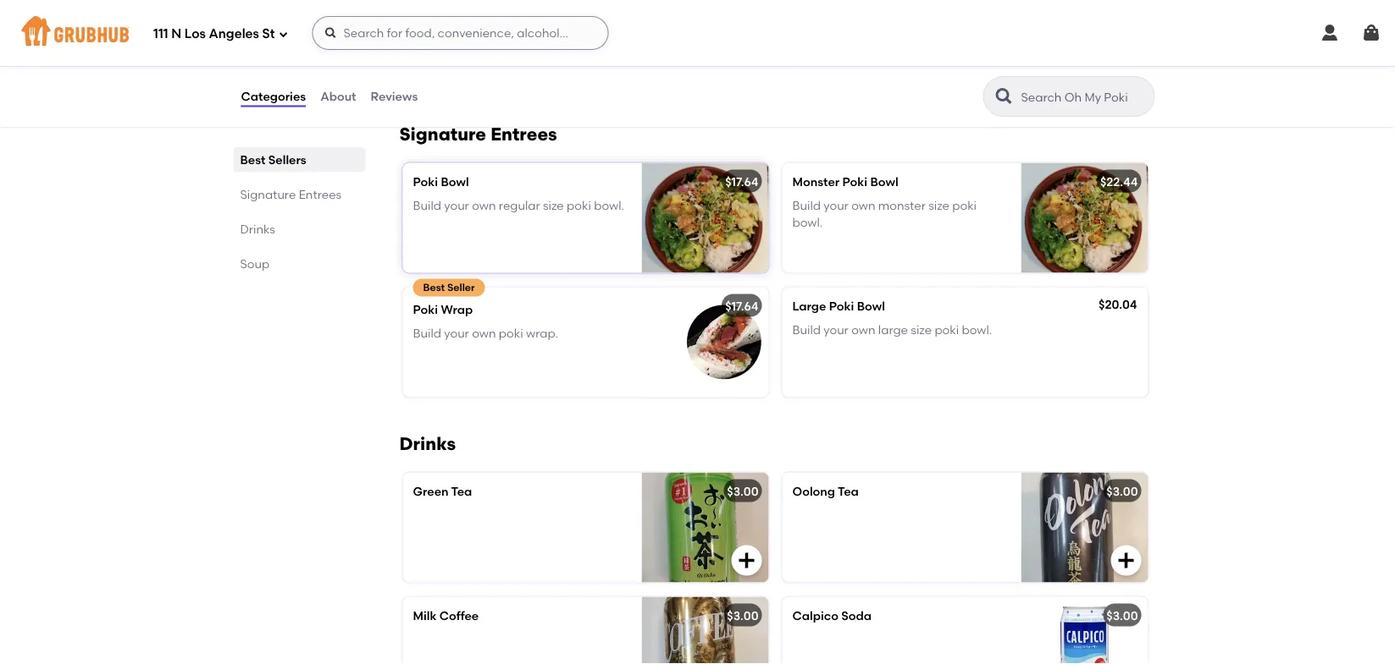 Task type: locate. For each thing, give the bounding box(es) containing it.
signature inside tab
[[240, 187, 296, 202]]

size inside build your own monster size poki bowl.
[[929, 198, 949, 213]]

main navigation navigation
[[0, 0, 1395, 66]]

1 vertical spatial signature entrees
[[240, 187, 341, 202]]

wrap
[[441, 302, 473, 317]]

best
[[240, 152, 265, 167], [423, 282, 445, 294]]

0 vertical spatial wrap.
[[524, 19, 557, 33]]

build down large
[[792, 323, 821, 337]]

2 horizontal spatial svg image
[[1361, 23, 1382, 43]]

111 n los angeles st
[[153, 26, 275, 42]]

st
[[262, 26, 275, 42]]

signature up poki bowl
[[399, 123, 486, 145]]

0 horizontal spatial svg image
[[324, 26, 338, 40]]

milk coffee
[[413, 609, 479, 623]]

own for large poki bowl
[[851, 323, 875, 337]]

build for monster poki bowl
[[792, 198, 821, 213]]

entrees up regular
[[491, 123, 557, 145]]

size for regular
[[543, 198, 564, 213]]

own for poki bowl
[[472, 198, 496, 213]]

signature entrees up poki bowl
[[399, 123, 557, 145]]

0 vertical spatial entrees
[[491, 123, 557, 145]]

your for poki wrap
[[444, 326, 469, 341]]

svg image right st
[[324, 26, 338, 40]]

0 horizontal spatial signature
[[240, 187, 296, 202]]

own for monster poki bowl
[[851, 198, 875, 213]]

2 tea from the left
[[838, 484, 859, 499]]

$3.00 for milk coffee
[[727, 609, 759, 623]]

signature
[[399, 123, 486, 145], [240, 187, 296, 202]]

drinks
[[240, 222, 275, 236], [399, 433, 456, 455]]

build your own poki wrap.
[[411, 19, 557, 33], [413, 326, 558, 341]]

poki wrap
[[413, 302, 473, 317]]

0 vertical spatial signature entrees
[[399, 123, 557, 145]]

own inside build your own monster size poki bowl.
[[851, 198, 875, 213]]

poki inside build your own monster size poki bowl.
[[952, 198, 977, 213]]

1 vertical spatial best
[[423, 282, 445, 294]]

build your own regular size poki bowl.
[[413, 198, 624, 213]]

calpico soda
[[792, 609, 872, 623]]

entrees up drinks tab
[[299, 187, 341, 202]]

0 vertical spatial signature
[[399, 123, 486, 145]]

own for poki wrap
[[472, 326, 496, 341]]

1 vertical spatial signature
[[240, 187, 296, 202]]

bowl up build your own regular size poki bowl.
[[441, 174, 469, 189]]

$3.00 for calpico soda
[[1106, 609, 1138, 623]]

1 horizontal spatial tea
[[838, 484, 859, 499]]

build inside build your own monster size poki bowl.
[[792, 198, 821, 213]]

2 $17.64 from the top
[[725, 299, 759, 313]]

soup tab
[[240, 255, 359, 273]]

0 horizontal spatial signature entrees
[[240, 187, 341, 202]]

build down poki wrap
[[413, 326, 441, 341]]

0 vertical spatial best
[[240, 152, 265, 167]]

size right the monster on the right top
[[929, 198, 949, 213]]

0 horizontal spatial tea
[[451, 484, 472, 499]]

drinks up soup
[[240, 222, 275, 236]]

signature down the best sellers
[[240, 187, 296, 202]]

build down poki bowl
[[413, 198, 441, 213]]

best inside best sellers tab
[[240, 152, 265, 167]]

Search for food, convenience, alcohol... search field
[[312, 16, 609, 50]]

1 horizontal spatial svg image
[[1320, 23, 1340, 43]]

1 $17.64 from the top
[[725, 174, 759, 189]]

svg image
[[324, 26, 338, 40], [737, 551, 757, 571], [1116, 551, 1136, 571]]

soup
[[240, 257, 270, 271]]

bowl. inside build your own monster size poki bowl.
[[792, 216, 823, 230]]

drinks up green
[[399, 433, 456, 455]]

build up reviews
[[411, 19, 440, 33]]

regular
[[499, 198, 540, 213]]

$17.64 left large
[[725, 299, 759, 313]]

svg image for oolong tea
[[1116, 551, 1136, 571]]

large
[[878, 323, 908, 337]]

$17.64
[[725, 174, 759, 189], [725, 299, 759, 313]]

bowl
[[441, 174, 469, 189], [870, 174, 898, 189], [857, 299, 885, 313]]

svg image inside 'main navigation' navigation
[[324, 26, 338, 40]]

poki
[[413, 174, 438, 189], [842, 174, 867, 189], [829, 299, 854, 313], [413, 302, 438, 317]]

build inside button
[[411, 19, 440, 33]]

reviews
[[371, 89, 418, 104]]

0 horizontal spatial svg image
[[278, 29, 288, 39]]

bowl up the monster on the right top
[[870, 174, 898, 189]]

tea right the oolong at the bottom right of page
[[838, 484, 859, 499]]

bowl.
[[594, 198, 624, 213], [792, 216, 823, 230], [962, 323, 992, 337]]

size for monster
[[929, 198, 949, 213]]

bowl for large poki bowl
[[857, 299, 885, 313]]

best up poki wrap
[[423, 282, 445, 294]]

2 vertical spatial bowl.
[[962, 323, 992, 337]]

your inside build your own monster size poki bowl.
[[824, 198, 849, 213]]

build for large poki bowl
[[792, 323, 821, 337]]

bowl. for build your own large size poki bowl.
[[962, 323, 992, 337]]

tea
[[451, 484, 472, 499], [838, 484, 859, 499]]

0 vertical spatial drinks
[[240, 222, 275, 236]]

1 vertical spatial entrees
[[299, 187, 341, 202]]

size right regular
[[543, 198, 564, 213]]

size right large
[[911, 323, 932, 337]]

poki for large poki bowl
[[935, 323, 959, 337]]

own
[[470, 19, 494, 33], [472, 198, 496, 213], [851, 198, 875, 213], [851, 323, 875, 337], [472, 326, 496, 341]]

1 vertical spatial $17.64
[[725, 299, 759, 313]]

1 vertical spatial bowl.
[[792, 216, 823, 230]]

build your own monster size poki bowl.
[[792, 198, 977, 230]]

1 vertical spatial wrap.
[[526, 326, 558, 341]]

svg image
[[1320, 23, 1340, 43], [1361, 23, 1382, 43], [278, 29, 288, 39]]

svg image up calpico soda image
[[1116, 551, 1136, 571]]

wrap. inside button
[[524, 19, 557, 33]]

entrees
[[491, 123, 557, 145], [299, 187, 341, 202]]

signature entrees
[[399, 123, 557, 145], [240, 187, 341, 202]]

1 horizontal spatial drinks
[[399, 433, 456, 455]]

1 tea from the left
[[451, 484, 472, 499]]

wrap.
[[524, 19, 557, 33], [526, 326, 558, 341]]

svg image up milk coffee 'image'
[[737, 551, 757, 571]]

1 horizontal spatial entrees
[[491, 123, 557, 145]]

calpico soda image
[[1021, 597, 1148, 665]]

build
[[411, 19, 440, 33], [413, 198, 441, 213], [792, 198, 821, 213], [792, 323, 821, 337], [413, 326, 441, 341]]

2 horizontal spatial svg image
[[1116, 551, 1136, 571]]

coffee
[[439, 609, 479, 623]]

0 vertical spatial build your own poki wrap.
[[411, 19, 557, 33]]

1 horizontal spatial svg image
[[737, 551, 757, 571]]

$3.00 for green tea
[[727, 484, 759, 499]]

milk
[[413, 609, 437, 623]]

0 horizontal spatial drinks
[[240, 222, 275, 236]]

size
[[543, 198, 564, 213], [929, 198, 949, 213], [911, 323, 932, 337]]

best left sellers
[[240, 152, 265, 167]]

signature entrees down sellers
[[240, 187, 341, 202]]

your
[[442, 19, 467, 33], [444, 198, 469, 213], [824, 198, 849, 213], [824, 323, 849, 337], [444, 326, 469, 341]]

build down monster
[[792, 198, 821, 213]]

2 horizontal spatial bowl.
[[962, 323, 992, 337]]

0 vertical spatial bowl.
[[594, 198, 624, 213]]

poki wrap image
[[643, 0, 770, 90], [642, 287, 769, 398]]

los
[[184, 26, 206, 42]]

poki
[[497, 19, 521, 33], [567, 198, 591, 213], [952, 198, 977, 213], [935, 323, 959, 337], [499, 326, 523, 341]]

$17.64 left monster
[[725, 174, 759, 189]]

$3.00
[[727, 484, 759, 499], [1106, 484, 1138, 499], [727, 609, 759, 623], [1106, 609, 1138, 623]]

0 vertical spatial $17.64
[[725, 174, 759, 189]]

1 horizontal spatial bowl.
[[792, 216, 823, 230]]

svg image for green tea
[[737, 551, 757, 571]]

0 horizontal spatial entrees
[[299, 187, 341, 202]]

1 horizontal spatial signature
[[399, 123, 486, 145]]

$20.04
[[1099, 297, 1137, 312]]

0 horizontal spatial bowl.
[[594, 198, 624, 213]]

tea for oolong tea
[[838, 484, 859, 499]]

bowl up the build your own large size poki bowl.
[[857, 299, 885, 313]]

1 horizontal spatial best
[[423, 282, 445, 294]]

calpico
[[792, 609, 839, 623]]

large poki bowl
[[792, 299, 885, 313]]

0 horizontal spatial best
[[240, 152, 265, 167]]

tea right green
[[451, 484, 472, 499]]

build your own poki wrap. button
[[401, 0, 770, 90]]



Task type: vqa. For each thing, say whether or not it's contained in the screenshot.
bottom wrap.
yes



Task type: describe. For each thing, give the bounding box(es) containing it.
reviews button
[[370, 66, 419, 127]]

build your own large size poki bowl.
[[792, 323, 992, 337]]

about
[[320, 89, 356, 104]]

sellers
[[268, 152, 306, 167]]

search icon image
[[994, 86, 1014, 107]]

build for poki bowl
[[413, 198, 441, 213]]

$22.44
[[1100, 174, 1138, 189]]

drinks tab
[[240, 220, 359, 238]]

1 vertical spatial build your own poki wrap.
[[413, 326, 558, 341]]

best for best sellers
[[240, 152, 265, 167]]

categories button
[[240, 66, 307, 127]]

best sellers tab
[[240, 151, 359, 169]]

monster poki bowl image
[[1021, 163, 1148, 273]]

n
[[171, 26, 181, 42]]

bowl for monster poki bowl
[[870, 174, 898, 189]]

oolong tea image
[[1021, 473, 1148, 583]]

bowl. for build your own regular size poki bowl.
[[594, 198, 624, 213]]

0 vertical spatial poki wrap image
[[643, 0, 770, 90]]

categories
[[241, 89, 306, 104]]

your inside button
[[442, 19, 467, 33]]

111
[[153, 26, 168, 42]]

about button
[[319, 66, 357, 127]]

1 horizontal spatial signature entrees
[[399, 123, 557, 145]]

oolong tea
[[792, 484, 859, 499]]

poki for monster poki bowl
[[952, 198, 977, 213]]

large
[[792, 299, 826, 313]]

monster poki bowl
[[792, 174, 898, 189]]

poki inside build your own poki wrap. button
[[497, 19, 521, 33]]

best seller
[[423, 282, 475, 294]]

build for poki wrap
[[413, 326, 441, 341]]

1 vertical spatial poki wrap image
[[642, 287, 769, 398]]

milk coffee image
[[642, 597, 769, 665]]

your for monster poki bowl
[[824, 198, 849, 213]]

best for best seller
[[423, 282, 445, 294]]

monster
[[792, 174, 840, 189]]

poki bowl
[[413, 174, 469, 189]]

size for large
[[911, 323, 932, 337]]

your for large poki bowl
[[824, 323, 849, 337]]

entrees inside tab
[[299, 187, 341, 202]]

monster
[[878, 198, 926, 213]]

drinks inside tab
[[240, 222, 275, 236]]

your for poki bowl
[[444, 198, 469, 213]]

oolong
[[792, 484, 835, 499]]

own inside build your own poki wrap. button
[[470, 19, 494, 33]]

$3.00 for oolong tea
[[1106, 484, 1138, 499]]

signature entrees tab
[[240, 186, 359, 203]]

poki bowl image
[[642, 163, 769, 273]]

angeles
[[209, 26, 259, 42]]

green tea image
[[642, 473, 769, 583]]

bowl. for build your own monster size poki bowl.
[[792, 216, 823, 230]]

1 vertical spatial drinks
[[399, 433, 456, 455]]

green
[[413, 484, 449, 499]]

build your own poki wrap. inside button
[[411, 19, 557, 33]]

soda
[[841, 609, 872, 623]]

seller
[[447, 282, 475, 294]]

Search Oh My Poki search field
[[1019, 89, 1149, 105]]

poki for poki bowl
[[567, 198, 591, 213]]

signature entrees inside tab
[[240, 187, 341, 202]]

best sellers
[[240, 152, 306, 167]]

tea for green tea
[[451, 484, 472, 499]]

green tea
[[413, 484, 472, 499]]



